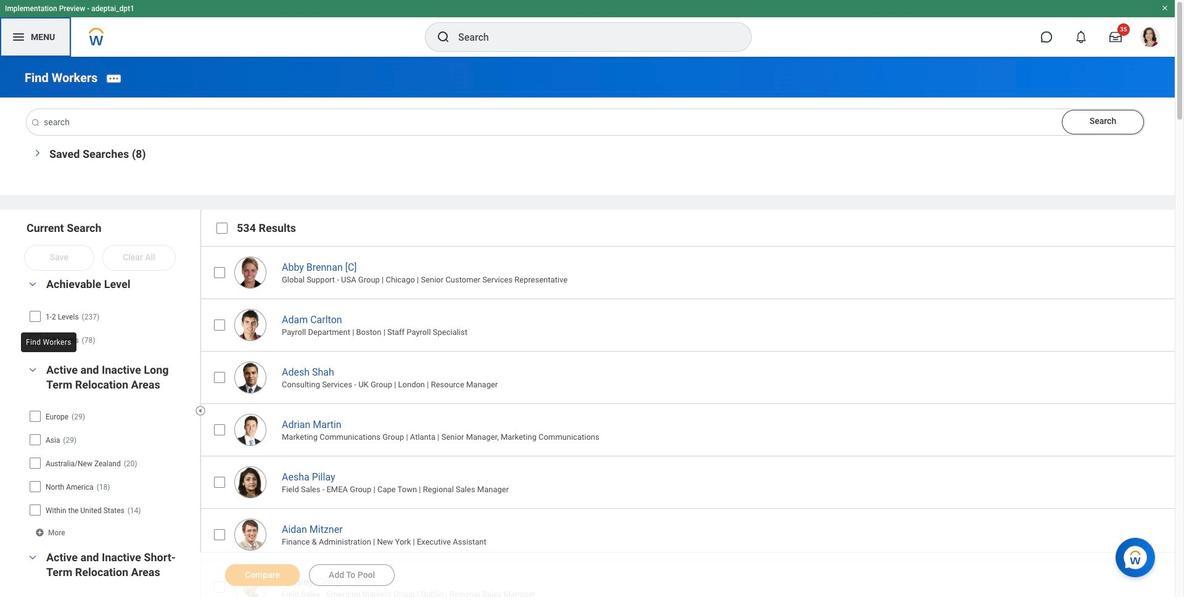 Task type: vqa. For each thing, say whether or not it's contained in the screenshot.
justify "icon"
yes



Task type: describe. For each thing, give the bounding box(es) containing it.
find workers element
[[25, 70, 98, 85]]

1 group from the top
[[25, 276, 194, 353]]

5 list item from the top
[[201, 456, 1185, 508]]

6 list item from the top
[[201, 508, 1185, 561]]

7 list item from the top
[[201, 561, 1185, 597]]

1 list item from the top
[[201, 246, 1185, 298]]

1 vertical spatial chevron down image
[[25, 280, 40, 289]]

3 list item from the top
[[201, 351, 1185, 403]]

close environment banner image
[[1162, 4, 1169, 12]]

1 tree from the top
[[29, 306, 190, 350]]

Find Workers text field
[[27, 109, 1145, 135]]

2 group from the top
[[25, 362, 194, 540]]

filter search field
[[25, 221, 202, 597]]

inbox large image
[[1110, 31, 1122, 43]]



Task type: locate. For each thing, give the bounding box(es) containing it.
chevron down image
[[25, 554, 40, 562]]

None search field
[[25, 109, 1145, 135]]

1 vertical spatial tree
[[29, 406, 190, 521]]

list item
[[201, 246, 1185, 298], [201, 298, 1185, 351], [201, 351, 1185, 403], [201, 403, 1185, 456], [201, 456, 1185, 508], [201, 508, 1185, 561], [201, 561, 1185, 597]]

0 vertical spatial group
[[25, 276, 194, 353]]

banner
[[0, 0, 1175, 57]]

2 vertical spatial chevron down image
[[25, 366, 40, 375]]

4 list item from the top
[[201, 403, 1185, 456]]

notifications large image
[[1075, 31, 1088, 43]]

chevron down image
[[29, 145, 42, 160], [25, 280, 40, 289], [25, 366, 40, 375]]

0 vertical spatial chevron down image
[[29, 145, 42, 160]]

tree
[[29, 306, 190, 350], [29, 406, 190, 521]]

search image
[[31, 118, 40, 128]]

group
[[25, 276, 194, 353], [25, 362, 194, 540]]

main content
[[0, 57, 1185, 597]]

profile logan mcneil image
[[1141, 27, 1161, 49]]

0 vertical spatial tree
[[29, 306, 190, 350]]

search image
[[436, 30, 451, 44]]

Search Workday  search field
[[458, 23, 726, 51]]

2 list item from the top
[[201, 298, 1185, 351]]

2 tree from the top
[[29, 406, 190, 521]]

justify image
[[11, 30, 26, 44]]

1 vertical spatial group
[[25, 362, 194, 540]]



